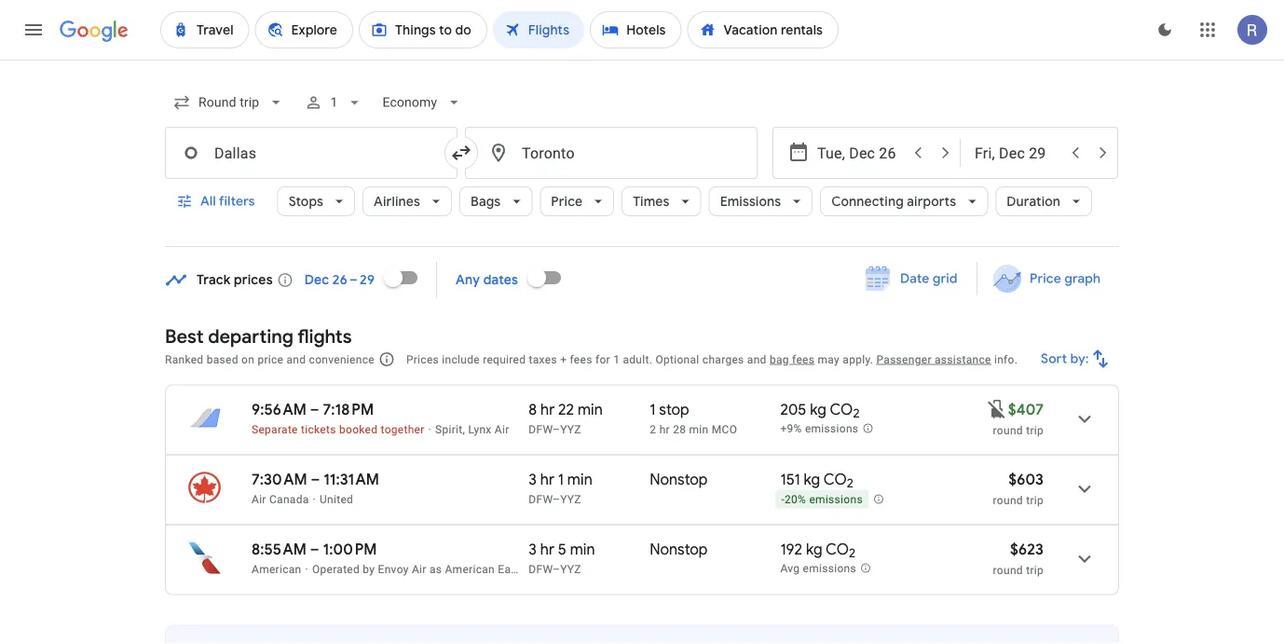 Task type: describe. For each thing, give the bounding box(es) containing it.
22
[[559, 400, 574, 419]]

3 for 3 hr 5 min
[[529, 540, 537, 559]]

on
[[242, 353, 255, 366]]

min inside 1 stop 2 hr 28 min mco
[[690, 423, 709, 436]]

623 US dollars text field
[[1011, 540, 1044, 559]]

+
[[561, 353, 567, 366]]

dfw for 3 hr 5 min
[[529, 563, 553, 576]]

avg
[[781, 562, 800, 575]]

1 horizontal spatial air
[[412, 563, 427, 576]]

prices
[[234, 272, 273, 289]]

Departure time: 8:55 AM. text field
[[252, 540, 307, 559]]

trip for $623
[[1027, 564, 1044, 577]]

leaves dallas/fort worth international airport at 8:55 am on tuesday, december 26 and arrives at toronto pearson international airport at 1:00 pm on tuesday, december 26. element
[[252, 540, 377, 559]]

bags
[[471, 193, 501, 210]]

9:56 am – 7:18 pm
[[252, 400, 374, 419]]

as
[[430, 563, 442, 576]]

price button
[[540, 179, 615, 224]]

all
[[200, 193, 216, 210]]

best
[[165, 324, 204, 348]]

united
[[320, 493, 354, 506]]

1 round from the top
[[994, 424, 1024, 437]]

– up tickets
[[310, 400, 319, 419]]

hr for 8 hr 22 min
[[541, 400, 555, 419]]

$407
[[1009, 400, 1044, 419]]

Departure time: 9:56 AM. text field
[[252, 400, 307, 419]]

5
[[558, 540, 567, 559]]

separate tickets booked together
[[252, 423, 425, 436]]

date grid
[[901, 270, 958, 287]]

operated by envoy air as american eagle
[[312, 563, 527, 576]]

yyz for 22
[[561, 423, 582, 436]]

8 hr 22 min dfw – yyz
[[529, 400, 603, 436]]

1 button
[[297, 80, 371, 125]]

mco
[[712, 423, 738, 436]]

1:00 pm
[[323, 540, 377, 559]]

any dates
[[456, 272, 519, 289]]

round for $603
[[994, 494, 1024, 507]]

– up the "operated"
[[310, 540, 320, 559]]

change appearance image
[[1143, 7, 1188, 52]]

$623 round trip
[[994, 540, 1044, 577]]

1 inside popup button
[[330, 95, 338, 110]]

hr for 3 hr 5 min
[[541, 540, 555, 559]]

trip for $603
[[1027, 494, 1044, 507]]

date grid button
[[852, 262, 973, 296]]

yyz for 5
[[561, 563, 582, 576]]

flight details. leaves dallas/fort worth international airport at 7:30 am on tuesday, december 26 and arrives at toronto pearson international airport at 11:31 am on tuesday, december 26. image
[[1063, 467, 1108, 511]]

times
[[633, 193, 670, 210]]

apply.
[[843, 353, 874, 366]]

emissions button
[[709, 179, 813, 224]]

yyz for 1
[[561, 493, 582, 506]]

20%
[[785, 493, 807, 506]]

spirit, lynx air
[[435, 423, 510, 436]]

-
[[782, 493, 785, 506]]

all filters
[[200, 193, 255, 210]]

flights
[[298, 324, 352, 348]]

3 for 3 hr 1 min
[[529, 470, 537, 489]]

dfw for 8 hr 22 min
[[529, 423, 553, 436]]

1 vertical spatial emissions
[[810, 493, 863, 506]]

total duration 3 hr 1 min. element
[[529, 470, 650, 492]]

hr for 3 hr 1 min
[[541, 470, 555, 489]]

separate tickets booked together. this trip includes tickets from multiple airlines. missed connections may be protected by kiwi.com.. element
[[252, 423, 425, 436]]

2 for 192
[[849, 546, 856, 561]]

603 US dollars text field
[[1009, 470, 1044, 489]]

8:55 am
[[252, 540, 307, 559]]

0 horizontal spatial air
[[252, 493, 266, 506]]

required
[[483, 353, 526, 366]]

graph
[[1065, 270, 1101, 287]]

dec
[[305, 272, 329, 289]]

none text field inside search box
[[465, 127, 758, 179]]

+9%
[[781, 423, 802, 436]]

205 kg co 2
[[781, 400, 860, 422]]

1 fees from the left
[[570, 353, 593, 366]]

Departure time: 7:30 AM. text field
[[252, 470, 307, 489]]

1 inside 3 hr 1 min dfw – yyz
[[558, 470, 564, 489]]

emissions
[[720, 193, 781, 210]]

best departing flights
[[165, 324, 352, 348]]

price for price
[[551, 193, 583, 210]]

ranked based on price and convenience
[[165, 353, 375, 366]]

none search field containing all filters
[[165, 80, 1120, 247]]

view price history image
[[1061, 638, 1106, 644]]

total duration 3 hr 5 min. element
[[529, 540, 650, 562]]

for
[[596, 353, 611, 366]]

Departure text field
[[818, 128, 903, 178]]

stop
[[660, 400, 690, 419]]

learn more about ranking image
[[378, 351, 395, 368]]

nonstop flight. element for 3 hr 5 min
[[650, 540, 708, 562]]

emissions for 205
[[805, 423, 859, 436]]

min for 3 hr 1 min
[[568, 470, 593, 489]]

192
[[781, 540, 803, 559]]

track prices
[[197, 272, 273, 289]]

learn more about tracked prices image
[[277, 272, 294, 289]]

151
[[781, 470, 801, 489]]

11:31 am
[[324, 470, 380, 489]]

$603
[[1009, 470, 1044, 489]]

-20% emissions
[[782, 493, 863, 506]]

2 fees from the left
[[793, 353, 815, 366]]

26 – 29
[[333, 272, 375, 289]]

bag
[[770, 353, 790, 366]]

airlines
[[374, 193, 421, 210]]

3 hr 5 min dfw – yyz
[[529, 540, 595, 576]]

canada
[[269, 493, 309, 506]]

2 inside 1 stop 2 hr 28 min mco
[[650, 423, 657, 436]]

taxes
[[529, 353, 557, 366]]

may
[[818, 353, 840, 366]]

all filters button
[[165, 179, 270, 224]]

passenger assistance button
[[877, 353, 992, 366]]

dates
[[484, 272, 519, 289]]

passenger
[[877, 353, 932, 366]]

sort by:
[[1042, 351, 1090, 367]]

swap origin and destination. image
[[450, 142, 473, 164]]

bags button
[[460, 179, 533, 224]]

nonstop for 3 hr 1 min
[[650, 470, 708, 489]]

separate
[[252, 423, 298, 436]]

nonstop for 3 hr 5 min
[[650, 540, 708, 559]]

kg for 151
[[804, 470, 821, 489]]

stops button
[[278, 179, 355, 224]]

price for price graph
[[1030, 270, 1062, 287]]



Task type: locate. For each thing, give the bounding box(es) containing it.
round
[[994, 424, 1024, 437], [994, 494, 1024, 507], [994, 564, 1024, 577]]

0 vertical spatial nonstop
[[650, 470, 708, 489]]

emissions down 205 kg co 2
[[805, 423, 859, 436]]

yyz inside the 8 hr 22 min dfw – yyz
[[561, 423, 582, 436]]

3 inside 3 hr 1 min dfw – yyz
[[529, 470, 537, 489]]

flight details. leaves dallas/fort worth international airport at 8:55 am on tuesday, december 26 and arrives at toronto pearson international airport at 1:00 pm on tuesday, december 26. image
[[1063, 537, 1108, 581]]

hr inside the 8 hr 22 min dfw – yyz
[[541, 400, 555, 419]]

air canada
[[252, 493, 309, 506]]

2 for 205
[[854, 406, 860, 422]]

2 up -20% emissions
[[847, 476, 854, 492]]

2 round from the top
[[994, 494, 1024, 507]]

– down 22
[[553, 423, 561, 436]]

american right as at the left bottom of page
[[445, 563, 495, 576]]

lynx
[[468, 423, 492, 436]]

1
[[330, 95, 338, 110], [614, 353, 620, 366], [650, 400, 656, 419], [558, 470, 564, 489]]

0 vertical spatial kg
[[810, 400, 827, 419]]

0 horizontal spatial and
[[287, 353, 306, 366]]

optional
[[656, 353, 700, 366]]

2 vertical spatial trip
[[1027, 564, 1044, 577]]

yyz down 22
[[561, 423, 582, 436]]

dfw inside '3 hr 5 min dfw – yyz'
[[529, 563, 553, 576]]

3 left 5
[[529, 540, 537, 559]]

0 vertical spatial nonstop flight. element
[[650, 470, 708, 492]]

2 and from the left
[[748, 353, 767, 366]]

1 horizontal spatial american
[[445, 563, 495, 576]]

avg emissions
[[781, 562, 857, 575]]

2 vertical spatial kg
[[806, 540, 823, 559]]

min down the 8 hr 22 min dfw – yyz
[[568, 470, 593, 489]]

american down 8:55 am text box
[[252, 563, 302, 576]]

co for 205
[[830, 400, 854, 419]]

1 vertical spatial co
[[824, 470, 847, 489]]

kg up +9% emissions
[[810, 400, 827, 419]]

trip inside $623 round trip
[[1027, 564, 1044, 577]]

8:55 am – 1:00 pm
[[252, 540, 377, 559]]

2 horizontal spatial air
[[495, 423, 510, 436]]

co inside '151 kg co 2'
[[824, 470, 847, 489]]

0 horizontal spatial fees
[[570, 353, 593, 366]]

main menu image
[[22, 19, 45, 41]]

layover (1 of 1) is a 2 hr 28 min layover at orlando international airport in orlando. element
[[650, 422, 771, 437]]

min for 3 hr 5 min
[[570, 540, 595, 559]]

3 trip from the top
[[1027, 564, 1044, 577]]

hr down the 8 hr 22 min dfw – yyz
[[541, 470, 555, 489]]

1 stop 2 hr 28 min mco
[[650, 400, 738, 436]]

Return text field
[[975, 128, 1061, 178]]

1 vertical spatial round
[[994, 494, 1024, 507]]

any
[[456, 272, 480, 289]]

hr inside 3 hr 1 min dfw – yyz
[[541, 470, 555, 489]]

min inside the 8 hr 22 min dfw – yyz
[[578, 400, 603, 419]]

1 vertical spatial trip
[[1027, 494, 1044, 507]]

price
[[258, 353, 284, 366]]

2 yyz from the top
[[561, 493, 582, 506]]

dfw for 3 hr 1 min
[[529, 493, 553, 506]]

flight details. leaves dallas/fort worth international airport at 9:56 am on tuesday, december 26 and arrives at toronto pearson international airport at 7:18 pm on tuesday, december 26. image
[[1063, 397, 1108, 441]]

– down total duration 3 hr 1 min. element
[[553, 493, 561, 506]]

0 vertical spatial trip
[[1027, 424, 1044, 437]]

trip
[[1027, 424, 1044, 437], [1027, 494, 1044, 507], [1027, 564, 1044, 577]]

1 horizontal spatial and
[[748, 353, 767, 366]]

adult.
[[623, 353, 653, 366]]

round inside $623 round trip
[[994, 564, 1024, 577]]

0 horizontal spatial price
[[551, 193, 583, 210]]

2 nonstop flight. element from the top
[[650, 540, 708, 562]]

1 horizontal spatial fees
[[793, 353, 815, 366]]

dec 26 – 29
[[305, 272, 375, 289]]

duration button
[[996, 179, 1093, 224]]

1 yyz from the top
[[561, 423, 582, 436]]

find the best price region
[[165, 255, 1120, 310]]

leaves dallas/fort worth international airport at 7:30 am on tuesday, december 26 and arrives at toronto pearson international airport at 11:31 am on tuesday, december 26. element
[[252, 470, 380, 489]]

date
[[901, 270, 930, 287]]

include
[[442, 353, 480, 366]]

grid
[[933, 270, 958, 287]]

round down $603
[[994, 494, 1024, 507]]

dfw down total duration 3 hr 1 min. element
[[529, 493, 553, 506]]

dfw right the eagle
[[529, 563, 553, 576]]

0 vertical spatial 3
[[529, 470, 537, 489]]

hr left 5
[[541, 540, 555, 559]]

2 vertical spatial dfw
[[529, 563, 553, 576]]

2 dfw from the top
[[529, 493, 553, 506]]

1 vertical spatial nonstop flight. element
[[650, 540, 708, 562]]

price inside button
[[1030, 270, 1062, 287]]

0 vertical spatial round
[[994, 424, 1024, 437]]

2 down 1 stop flight. element
[[650, 423, 657, 436]]

2 vertical spatial co
[[826, 540, 849, 559]]

 image
[[429, 423, 432, 436]]

2 vertical spatial emissions
[[803, 562, 857, 575]]

booked
[[339, 423, 378, 436]]

min for 8 hr 22 min
[[578, 400, 603, 419]]

kg inside 192 kg co 2
[[806, 540, 823, 559]]

+9% emissions
[[781, 423, 859, 436]]

3 yyz from the top
[[561, 563, 582, 576]]

departing
[[208, 324, 294, 348]]

3 dfw from the top
[[529, 563, 553, 576]]

151 kg co 2
[[781, 470, 854, 492]]

2 vertical spatial air
[[412, 563, 427, 576]]

yyz inside '3 hr 5 min dfw – yyz'
[[561, 563, 582, 576]]

and left the bag
[[748, 353, 767, 366]]

1 stop flight. element
[[650, 400, 690, 422]]

1 vertical spatial nonstop
[[650, 540, 708, 559]]

assistance
[[935, 353, 992, 366]]

price
[[551, 193, 583, 210], [1030, 270, 1062, 287]]

1 vertical spatial yyz
[[561, 493, 582, 506]]

times button
[[622, 179, 702, 224]]

1 inside 1 stop 2 hr 28 min mco
[[650, 400, 656, 419]]

1 vertical spatial price
[[1030, 270, 1062, 287]]

7:30 am – 11:31 am
[[252, 470, 380, 489]]

sort
[[1042, 351, 1068, 367]]

1 dfw from the top
[[529, 423, 553, 436]]

2 inside 205 kg co 2
[[854, 406, 860, 422]]

fees right the bag
[[793, 353, 815, 366]]

407 US dollars text field
[[1009, 400, 1044, 419]]

yyz down 5
[[561, 563, 582, 576]]

min right 28
[[690, 423, 709, 436]]

nonstop flight. element
[[650, 470, 708, 492], [650, 540, 708, 562]]

kg for 192
[[806, 540, 823, 559]]

– inside '3 hr 5 min dfw – yyz'
[[553, 563, 561, 576]]

price right bags popup button
[[551, 193, 583, 210]]

$603 round trip
[[994, 470, 1044, 507]]

total duration 8 hr 22 min. element
[[529, 400, 650, 422]]

0 vertical spatial emissions
[[805, 423, 859, 436]]

and
[[287, 353, 306, 366], [748, 353, 767, 366]]

nonstop flight. element for 3 hr 1 min
[[650, 470, 708, 492]]

co up -20% emissions
[[824, 470, 847, 489]]

0 vertical spatial price
[[551, 193, 583, 210]]

airlines button
[[363, 179, 452, 224]]

tickets
[[301, 423, 336, 436]]

eagle
[[498, 563, 527, 576]]

– up the "united"
[[311, 470, 320, 489]]

1 american from the left
[[252, 563, 302, 576]]

min inside '3 hr 5 min dfw – yyz'
[[570, 540, 595, 559]]

operated
[[312, 563, 360, 576]]

american
[[252, 563, 302, 576], [445, 563, 495, 576]]

0 vertical spatial dfw
[[529, 423, 553, 436]]

hr inside '3 hr 5 min dfw – yyz'
[[541, 540, 555, 559]]

3 inside '3 hr 5 min dfw – yyz'
[[529, 540, 537, 559]]

co for 192
[[826, 540, 849, 559]]

air left as at the left bottom of page
[[412, 563, 427, 576]]

min inside 3 hr 1 min dfw – yyz
[[568, 470, 593, 489]]

min right 22
[[578, 400, 603, 419]]

co up 'avg emissions'
[[826, 540, 849, 559]]

1 3 from the top
[[529, 470, 537, 489]]

leaves dallas/fort worth international airport at 9:56 am on tuesday, december 26 and arrives at toronto pearson international airport at 7:18 pm on tuesday, december 26. element
[[252, 400, 374, 419]]

None text field
[[165, 127, 458, 179]]

round inside $603 round trip
[[994, 494, 1024, 507]]

hr right 8
[[541, 400, 555, 419]]

2 vertical spatial round
[[994, 564, 1024, 577]]

$623
[[1011, 540, 1044, 559]]

air right lynx
[[495, 423, 510, 436]]

Arrival time: 11:31 AM. text field
[[324, 470, 380, 489]]

kg up 'avg emissions'
[[806, 540, 823, 559]]

yyz inside 3 hr 1 min dfw – yyz
[[561, 493, 582, 506]]

co for 151
[[824, 470, 847, 489]]

together
[[381, 423, 425, 436]]

3 down the 8 hr 22 min dfw – yyz
[[529, 470, 537, 489]]

dfw inside 3 hr 1 min dfw – yyz
[[529, 493, 553, 506]]

2 vertical spatial yyz
[[561, 563, 582, 576]]

3 round from the top
[[994, 564, 1024, 577]]

2 up 'avg emissions'
[[849, 546, 856, 561]]

fees right +
[[570, 353, 593, 366]]

– down 5
[[553, 563, 561, 576]]

track
[[197, 272, 231, 289]]

best departing flights main content
[[165, 255, 1120, 644]]

yyz
[[561, 423, 582, 436], [561, 493, 582, 506], [561, 563, 582, 576]]

0 vertical spatial air
[[495, 423, 510, 436]]

round down the "$623"
[[994, 564, 1024, 577]]

prices include required taxes + fees for 1 adult. optional charges and bag fees may apply. passenger assistance
[[406, 353, 992, 366]]

Arrival time: 1:00 PM. text field
[[323, 540, 377, 559]]

round down this price for this flight doesn't include overhead bin access. if you need a carry-on bag, use the bags filter to update prices. image
[[994, 424, 1024, 437]]

1 nonstop from the top
[[650, 470, 708, 489]]

by
[[363, 563, 375, 576]]

0 vertical spatial yyz
[[561, 423, 582, 436]]

filters
[[219, 193, 255, 210]]

and right price
[[287, 353, 306, 366]]

round for $623
[[994, 564, 1024, 577]]

kg inside '151 kg co 2'
[[804, 470, 821, 489]]

based
[[207, 353, 238, 366]]

0 horizontal spatial american
[[252, 563, 302, 576]]

–
[[310, 400, 319, 419], [553, 423, 561, 436], [311, 470, 320, 489], [553, 493, 561, 506], [310, 540, 320, 559], [553, 563, 561, 576]]

dfw
[[529, 423, 553, 436], [529, 493, 553, 506], [529, 563, 553, 576]]

2 nonstop from the top
[[650, 540, 708, 559]]

2 up +9% emissions
[[854, 406, 860, 422]]

None field
[[165, 86, 293, 119], [375, 86, 471, 119], [165, 86, 293, 119], [375, 86, 471, 119]]

price left graph
[[1030, 270, 1062, 287]]

airports
[[907, 193, 957, 210]]

co inside 192 kg co 2
[[826, 540, 849, 559]]

1 trip from the top
[[1027, 424, 1044, 437]]

8
[[529, 400, 537, 419]]

fees
[[570, 353, 593, 366], [793, 353, 815, 366]]

loading results progress bar
[[0, 60, 1285, 63]]

co inside 205 kg co 2
[[830, 400, 854, 419]]

envoy
[[378, 563, 409, 576]]

ranked
[[165, 353, 204, 366]]

1 vertical spatial dfw
[[529, 493, 553, 506]]

7:18 pm
[[323, 400, 374, 419]]

air down 7:30 am
[[252, 493, 266, 506]]

trip down $407 text box at right
[[1027, 424, 1044, 437]]

by:
[[1071, 351, 1090, 367]]

– inside the 8 hr 22 min dfw – yyz
[[553, 423, 561, 436]]

None search field
[[165, 80, 1120, 247]]

kg right 151
[[804, 470, 821, 489]]

2 for 151
[[847, 476, 854, 492]]

trip down the "$623"
[[1027, 564, 1044, 577]]

air
[[495, 423, 510, 436], [252, 493, 266, 506], [412, 563, 427, 576]]

duration
[[1007, 193, 1061, 210]]

price inside popup button
[[551, 193, 583, 210]]

emissions down 192 kg co 2
[[803, 562, 857, 575]]

1 horizontal spatial price
[[1030, 270, 1062, 287]]

2 american from the left
[[445, 563, 495, 576]]

kg inside 205 kg co 2
[[810, 400, 827, 419]]

yyz down total duration 3 hr 1 min. element
[[561, 493, 582, 506]]

prices
[[406, 353, 439, 366]]

None text field
[[465, 127, 758, 179]]

1 vertical spatial kg
[[804, 470, 821, 489]]

205
[[781, 400, 807, 419]]

kg
[[810, 400, 827, 419], [804, 470, 821, 489], [806, 540, 823, 559]]

9:56 am
[[252, 400, 307, 419]]

connecting airports button
[[821, 179, 989, 224]]

192 kg co 2
[[781, 540, 856, 561]]

this price for this flight doesn't include overhead bin access. if you need a carry-on bag, use the bags filter to update prices. image
[[986, 398, 1009, 420]]

dfw inside the 8 hr 22 min dfw – yyz
[[529, 423, 553, 436]]

Arrival time: 7:18 PM. text field
[[323, 400, 374, 419]]

2 inside 192 kg co 2
[[849, 546, 856, 561]]

spirit,
[[435, 423, 465, 436]]

0 vertical spatial co
[[830, 400, 854, 419]]

min right 5
[[570, 540, 595, 559]]

trip down $603 text field
[[1027, 494, 1044, 507]]

hr
[[541, 400, 555, 419], [660, 423, 670, 436], [541, 470, 555, 489], [541, 540, 555, 559]]

2 inside '151 kg co 2'
[[847, 476, 854, 492]]

1 and from the left
[[287, 353, 306, 366]]

price graph
[[1030, 270, 1101, 287]]

dfw down 8
[[529, 423, 553, 436]]

3 hr 1 min dfw – yyz
[[529, 470, 593, 506]]

2 3 from the top
[[529, 540, 537, 559]]

co up +9% emissions
[[830, 400, 854, 419]]

2
[[854, 406, 860, 422], [650, 423, 657, 436], [847, 476, 854, 492], [849, 546, 856, 561]]

1 vertical spatial 3
[[529, 540, 537, 559]]

2 trip from the top
[[1027, 494, 1044, 507]]

stops
[[289, 193, 324, 210]]

– inside 3 hr 1 min dfw – yyz
[[553, 493, 561, 506]]

charges
[[703, 353, 745, 366]]

emissions down '151 kg co 2'
[[810, 493, 863, 506]]

28
[[673, 423, 687, 436]]

1 vertical spatial air
[[252, 493, 266, 506]]

trip inside $603 round trip
[[1027, 494, 1044, 507]]

emissions
[[805, 423, 859, 436], [810, 493, 863, 506], [803, 562, 857, 575]]

7:30 am
[[252, 470, 307, 489]]

hr left 28
[[660, 423, 670, 436]]

round trip
[[994, 424, 1044, 437]]

hr inside 1 stop 2 hr 28 min mco
[[660, 423, 670, 436]]

emissions for 192
[[803, 562, 857, 575]]

1 nonstop flight. element from the top
[[650, 470, 708, 492]]

kg for 205
[[810, 400, 827, 419]]



Task type: vqa. For each thing, say whether or not it's contained in the screenshot.
kg in 205 kg CO 2
yes



